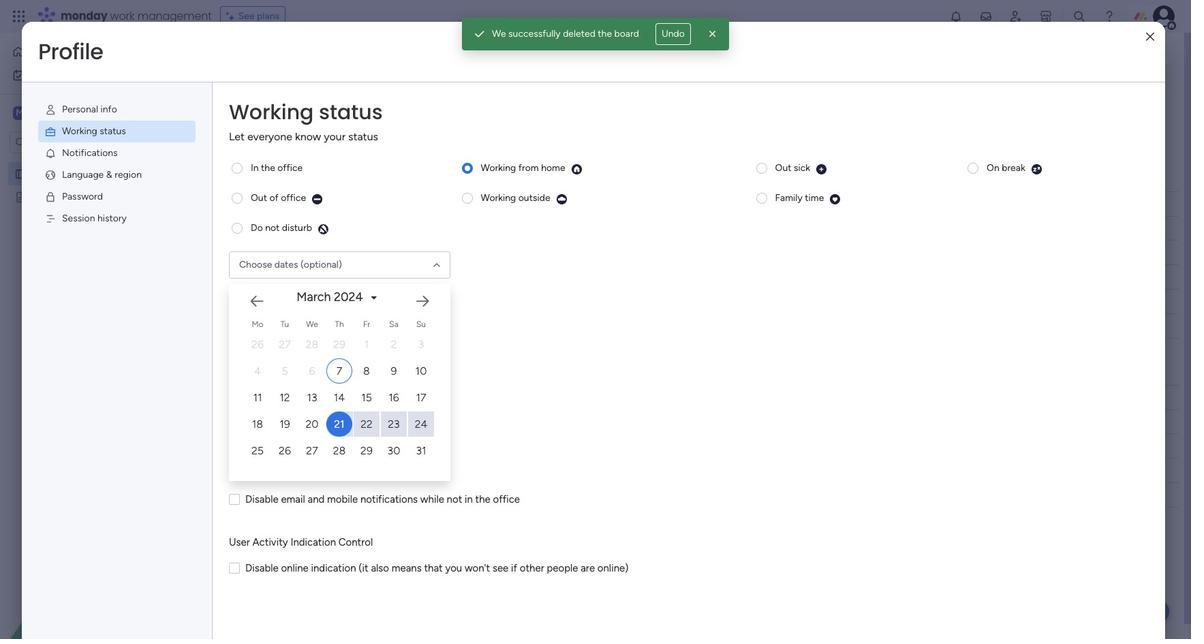 Task type: locate. For each thing, give the bounding box(es) containing it.
list box containing my first board
[[0, 159, 174, 392]]

1 vertical spatial week
[[265, 363, 297, 380]]

workspace
[[58, 106, 112, 119]]

add new group
[[233, 537, 299, 549]]

Search in workspace field
[[29, 135, 114, 150]]

region
[[115, 169, 142, 181]]

0 vertical spatial owner
[[452, 198, 481, 210]]

see more link
[[620, 74, 664, 88]]

0 vertical spatial task
[[324, 198, 343, 209]]

and
[[454, 76, 469, 87], [308, 493, 325, 506]]

0 vertical spatial your
[[559, 76, 578, 87]]

1 vertical spatial not
[[447, 493, 462, 506]]

family
[[775, 192, 803, 204]]

task for this week
[[324, 198, 343, 209]]

my work option
[[8, 64, 166, 86]]

0 vertical spatial office
[[278, 162, 303, 174]]

preview image right the break
[[1031, 164, 1042, 175]]

0 horizontal spatial working status
[[62, 125, 126, 137]]

week for next week
[[265, 363, 297, 380]]

1 horizontal spatial preview image
[[571, 164, 582, 175]]

0 vertical spatial my
[[31, 69, 44, 80]]

main inside workspace selection element
[[31, 106, 55, 119]]

out down the this week field
[[251, 192, 267, 204]]

1 task from the top
[[324, 198, 343, 209]]

public board image
[[14, 167, 27, 180]]

are
[[581, 562, 595, 575]]

main for main workspace
[[31, 106, 55, 119]]

kendall parks image
[[1153, 5, 1175, 27]]

disable online indication (it also means that you won't see if other people are online)
[[245, 562, 629, 575]]

status down personal info menu item
[[100, 125, 126, 137]]

31
[[416, 444, 426, 457]]

owner right 17 button
[[452, 392, 481, 403]]

29 button
[[354, 438, 380, 463]]

time
[[805, 192, 824, 204]]

update feed image
[[979, 10, 993, 23]]

owner down working from home
[[452, 198, 481, 210]]

of right 'type'
[[284, 76, 293, 87]]

status down add view icon
[[348, 130, 378, 143]]

task up meeting
[[324, 198, 343, 209]]

1 horizontal spatial we
[[492, 28, 506, 40]]

preview image right time
[[830, 194, 841, 205]]

out left the sick on the right of the page
[[775, 162, 792, 174]]

1 vertical spatial see
[[622, 75, 638, 87]]

activity
[[253, 536, 288, 548]]

Status field
[[529, 197, 563, 212]]

meeting
[[32, 191, 67, 202]]

add view image
[[350, 101, 355, 111]]

m
[[16, 107, 24, 119]]

preview image for working from home
[[571, 164, 582, 175]]

disturb
[[282, 222, 312, 234]]

notifications image
[[44, 147, 57, 159]]

preview image for do not disturb
[[317, 224, 329, 235]]

working
[[229, 97, 314, 127], [62, 125, 97, 137], [481, 162, 516, 174], [481, 192, 516, 204]]

management
[[137, 8, 212, 24]]

1 horizontal spatial the
[[475, 493, 491, 506]]

16 button
[[381, 385, 407, 410]]

we inside alert
[[492, 28, 506, 40]]

out for out sick
[[775, 162, 792, 174]]

board
[[614, 28, 639, 40], [67, 168, 92, 179]]

your right know
[[324, 130, 346, 143]]

2 horizontal spatial the
[[598, 28, 612, 40]]

preview image up set up weekly meeting
[[312, 194, 323, 205]]

monday marketplace image
[[1039, 10, 1053, 23]]

main inside button
[[228, 100, 248, 112]]

10
[[415, 365, 427, 378]]

other
[[520, 562, 544, 575]]

home
[[30, 46, 56, 57]]

2 task from the top
[[324, 391, 343, 403]]

see plans button
[[220, 6, 286, 27]]

v2 search image
[[293, 135, 303, 150]]

work for monday
[[110, 8, 135, 24]]

0 vertical spatial we
[[492, 28, 506, 40]]

this
[[234, 169, 259, 186]]

1 vertical spatial owner
[[452, 392, 481, 403]]

1 vertical spatial and
[[308, 493, 325, 506]]

1 vertical spatial task
[[324, 391, 343, 403]]

list box
[[0, 159, 174, 392]]

1 horizontal spatial and
[[454, 76, 469, 87]]

16
[[389, 391, 399, 404]]

in the office
[[251, 162, 303, 174]]

option
[[0, 161, 174, 164]]

office up disturb on the top left of the page
[[281, 192, 306, 204]]

1 vertical spatial owner field
[[449, 390, 484, 405]]

status up search field
[[319, 97, 383, 127]]

1 vertical spatial the
[[261, 162, 275, 174]]

your right where at the top left of the page
[[559, 76, 578, 87]]

deleted
[[563, 28, 596, 40]]

set
[[397, 76, 411, 87]]

language & region menu item
[[38, 164, 196, 186]]

set
[[258, 223, 272, 234]]

0 horizontal spatial we
[[306, 320, 318, 329]]

disable left email
[[245, 493, 279, 506]]

0 vertical spatial see
[[238, 10, 255, 22]]

work for my
[[47, 69, 68, 80]]

1 vertical spatial assign
[[258, 247, 286, 259]]

user
[[229, 536, 250, 548]]

see for see more
[[622, 75, 638, 87]]

tu
[[281, 320, 289, 329]]

8
[[363, 365, 370, 378]]

assign
[[331, 76, 359, 87], [258, 247, 286, 259]]

disable down "new"
[[245, 562, 279, 575]]

undo
[[662, 28, 685, 40]]

alert
[[462, 18, 729, 50]]

1 horizontal spatial work
[[110, 8, 135, 24]]

add new group button
[[208, 532, 305, 554]]

angle down image
[[264, 137, 270, 148]]

preview image
[[571, 164, 582, 175], [1031, 164, 1042, 175], [556, 194, 567, 205]]

2 disable from the top
[[245, 562, 279, 575]]

1 disable from the top
[[245, 493, 279, 506]]

workspace image
[[13, 106, 27, 121]]

1 horizontal spatial out
[[775, 162, 792, 174]]

2 vertical spatial the
[[475, 493, 491, 506]]

next
[[234, 363, 262, 380]]

of down the this week field
[[269, 192, 279, 204]]

work
[[110, 8, 135, 24], [47, 69, 68, 80]]

1 vertical spatial we
[[306, 320, 318, 329]]

main left the table
[[228, 100, 248, 112]]

my work link
[[8, 64, 166, 86]]

we left "successfully"
[[492, 28, 506, 40]]

my inside option
[[31, 69, 44, 80]]

2 owner from the top
[[452, 392, 481, 403]]

my down home
[[31, 69, 44, 80]]

0 horizontal spatial see
[[238, 10, 255, 22]]

1 vertical spatial work
[[47, 69, 68, 80]]

on break
[[987, 162, 1025, 174]]

0 horizontal spatial your
[[324, 130, 346, 143]]

search everything image
[[1073, 10, 1086, 23]]

assign up add view icon
[[331, 76, 359, 87]]

my left first
[[32, 168, 45, 179]]

board down notifications
[[67, 168, 92, 179]]

office down v2 search image
[[278, 162, 303, 174]]

0 horizontal spatial preview image
[[556, 194, 567, 205]]

1 horizontal spatial see
[[622, 75, 638, 87]]

disable for disable email and mobile notifications while not in the office
[[245, 493, 279, 506]]

26 button
[[272, 438, 298, 463]]

notifications
[[62, 147, 118, 159]]

see inside button
[[238, 10, 255, 22]]

30
[[387, 444, 400, 457]]

and right email
[[308, 493, 325, 506]]

calendar
[[293, 100, 331, 112]]

17
[[416, 391, 426, 404]]

stands.
[[613, 76, 644, 87]]

(optional)
[[301, 259, 342, 271]]

office for in the office
[[278, 162, 303, 174]]

main up working status icon on the top of page
[[31, 106, 55, 119]]

see
[[493, 562, 509, 575]]

session history menu item
[[38, 208, 196, 230]]

family time
[[775, 192, 824, 204]]

working status up let everyone know your status
[[229, 97, 383, 127]]

see left more
[[622, 75, 638, 87]]

close image
[[1146, 32, 1155, 42]]

1 vertical spatial office
[[281, 192, 306, 204]]

add
[[233, 537, 251, 549]]

Search field
[[303, 133, 344, 152]]

select product image
[[12, 10, 26, 23]]

your
[[559, 76, 578, 87], [324, 130, 346, 143]]

session history image
[[44, 213, 57, 225]]

1 horizontal spatial board
[[614, 28, 639, 40]]

not right "do"
[[265, 222, 280, 234]]

close image
[[706, 27, 720, 41]]

1 horizontal spatial assign
[[331, 76, 359, 87]]

main workspace
[[31, 106, 112, 119]]

not
[[265, 222, 280, 234], [447, 493, 462, 506]]

1 vertical spatial disable
[[245, 562, 279, 575]]

office
[[278, 162, 303, 174], [281, 192, 306, 204], [493, 493, 520, 506]]

task right 13
[[324, 391, 343, 403]]

0 horizontal spatial out
[[251, 192, 267, 204]]

0 vertical spatial week
[[263, 169, 295, 186]]

0 vertical spatial not
[[265, 222, 280, 234]]

working status inside menu item
[[62, 125, 126, 137]]

march 2024 region
[[229, 273, 863, 481]]

alert containing we successfully deleted the board
[[462, 18, 729, 50]]

week up out of office
[[263, 169, 295, 186]]

owners,
[[362, 76, 395, 87]]

see more
[[622, 75, 662, 87]]

we left the th
[[306, 320, 318, 329]]

1 owner from the top
[[452, 198, 481, 210]]

personal
[[62, 104, 98, 115]]

main
[[228, 100, 248, 112], [31, 106, 55, 119]]

1 horizontal spatial working status
[[229, 97, 383, 127]]

10 button
[[408, 358, 434, 384]]

27 button
[[299, 438, 325, 463]]

my inside list box
[[32, 168, 45, 179]]

0 horizontal spatial work
[[47, 69, 68, 80]]

preview image right the sick on the right of the page
[[816, 164, 827, 175]]

0 horizontal spatial the
[[261, 162, 275, 174]]

task
[[234, 136, 252, 148]]

the right deleted on the top of the page
[[598, 28, 612, 40]]

lottie animation element
[[0, 502, 174, 639]]

preview image right home
[[571, 164, 582, 175]]

while
[[420, 493, 444, 506]]

preview image right outside in the top left of the page
[[556, 194, 567, 205]]

also
[[371, 562, 389, 575]]

owner field down working from home
[[449, 197, 484, 212]]

the right in
[[261, 162, 275, 174]]

in
[[251, 162, 259, 174]]

the right in at the bottom of the page
[[475, 493, 491, 506]]

17 button
[[408, 385, 434, 410]]

preview image
[[816, 164, 827, 175], [312, 194, 323, 205], [830, 194, 841, 205], [317, 224, 329, 235]]

working down the workspace
[[62, 125, 97, 137]]

board left undo
[[614, 28, 639, 40]]

office right in at the bottom of the page
[[493, 493, 520, 506]]

workspace selection element
[[13, 105, 114, 123]]

0 horizontal spatial board
[[67, 168, 92, 179]]

0 horizontal spatial main
[[31, 106, 55, 119]]

see left plans
[[238, 10, 255, 22]]

12
[[280, 391, 290, 404]]

owner field right 17 button
[[449, 390, 484, 405]]

0 vertical spatial work
[[110, 8, 135, 24]]

dates
[[274, 259, 298, 271]]

1 vertical spatial my
[[32, 168, 45, 179]]

2 horizontal spatial of
[[519, 76, 528, 87]]

0 vertical spatial owner field
[[449, 197, 484, 212]]

Owner field
[[449, 197, 484, 212], [449, 390, 484, 405]]

online)
[[598, 562, 629, 575]]

0 vertical spatial out
[[775, 162, 792, 174]]

2 horizontal spatial preview image
[[1031, 164, 1042, 175]]

29
[[361, 444, 373, 457]]

week up 12
[[265, 363, 297, 380]]

notifications image
[[949, 10, 963, 23]]

data
[[291, 272, 309, 284]]

work inside my work option
[[47, 69, 68, 80]]

we successfully deleted the board
[[492, 28, 639, 40]]

26
[[279, 444, 291, 457]]

not left in at the bottom of the page
[[447, 493, 462, 506]]

public board image
[[14, 190, 27, 203]]

23 button
[[381, 412, 407, 437]]

24 button
[[408, 412, 434, 437]]

2 owner field from the top
[[449, 390, 484, 405]]

1 vertical spatial your
[[324, 130, 346, 143]]

and left the keep
[[454, 76, 469, 87]]

1 horizontal spatial main
[[228, 100, 248, 112]]

assign up collect
[[258, 247, 286, 259]]

work down profile
[[47, 69, 68, 80]]

1 vertical spatial out
[[251, 192, 267, 204]]

out sick
[[775, 162, 810, 174]]

working status down the workspace
[[62, 125, 126, 137]]

create
[[258, 416, 287, 428]]

19 button
[[272, 412, 298, 437]]

0 vertical spatial disable
[[245, 493, 279, 506]]

1 vertical spatial board
[[67, 168, 92, 179]]

main for main table
[[228, 100, 248, 112]]

work right monday at the left of page
[[110, 8, 135, 24]]

of right track
[[519, 76, 528, 87]]

preview image right disturb on the top left of the page
[[317, 224, 329, 235]]

outside
[[518, 192, 550, 204]]



Task type: describe. For each thing, give the bounding box(es) containing it.
25 button
[[245, 438, 271, 463]]

indication
[[291, 536, 336, 548]]

preview image for family time
[[830, 194, 841, 205]]

25
[[251, 444, 264, 457]]

keep
[[472, 76, 492, 87]]

working inside menu item
[[62, 125, 97, 137]]

this week
[[234, 169, 295, 186]]

we for we
[[306, 320, 318, 329]]

13
[[307, 391, 317, 404]]

everyone
[[247, 130, 292, 143]]

15 button
[[354, 385, 380, 410]]

working left from
[[481, 162, 516, 174]]

weekly
[[288, 223, 317, 234]]

mo
[[252, 320, 263, 329]]

sick
[[794, 162, 810, 174]]

23
[[388, 418, 400, 431]]

plans
[[257, 10, 280, 22]]

new
[[212, 136, 232, 148]]

sa
[[389, 320, 398, 329]]

0 vertical spatial assign
[[331, 76, 359, 87]]

0 horizontal spatial not
[[265, 222, 280, 234]]

preview image for out of office
[[312, 194, 323, 205]]

caret down image
[[371, 293, 377, 302]]

break
[[1002, 162, 1025, 174]]

30 button
[[381, 438, 407, 463]]

assign tasks
[[258, 247, 310, 259]]

board inside list box
[[67, 168, 92, 179]]

task for next week
[[324, 391, 343, 403]]

12 button
[[272, 385, 298, 410]]

This week field
[[231, 169, 298, 187]]

track
[[495, 76, 516, 87]]

0 vertical spatial board
[[614, 28, 639, 40]]

people
[[547, 562, 578, 575]]

next week
[[234, 363, 297, 380]]

out of office
[[251, 192, 306, 204]]

choose dates (optional)
[[239, 259, 342, 271]]

choose
[[239, 259, 272, 271]]

22 button
[[354, 412, 380, 437]]

control
[[339, 536, 373, 548]]

preview image for on break
[[1031, 164, 1042, 175]]

password
[[62, 191, 103, 202]]

language
[[62, 169, 104, 181]]

lottie animation image
[[0, 502, 174, 639]]

home link
[[8, 41, 166, 63]]

my for my first board
[[32, 168, 45, 179]]

manage
[[209, 76, 242, 87]]

successfully
[[508, 28, 561, 40]]

research
[[258, 441, 297, 453]]

out for out of office
[[251, 192, 267, 204]]

th
[[335, 320, 344, 329]]

main table
[[228, 100, 273, 112]]

office for out of office
[[281, 192, 306, 204]]

0 horizontal spatial and
[[308, 493, 325, 506]]

disable email and mobile notifications while not in the office
[[245, 493, 520, 506]]

meeting notes
[[32, 191, 96, 202]]

invite members image
[[1009, 10, 1023, 23]]

1 owner field from the top
[[449, 197, 484, 212]]

preview image for out sick
[[816, 164, 827, 175]]

working from home
[[481, 162, 565, 174]]

on
[[987, 162, 1000, 174]]

1 horizontal spatial your
[[559, 76, 578, 87]]

status
[[532, 198, 560, 210]]

Next week field
[[231, 363, 301, 380]]

help image
[[1103, 10, 1116, 23]]

collect
[[258, 272, 288, 284]]

help button
[[1122, 600, 1169, 623]]

help
[[1133, 605, 1158, 618]]

undo button
[[656, 23, 691, 45]]

language & region
[[62, 169, 142, 181]]

personal info
[[62, 104, 117, 115]]

&
[[106, 169, 112, 181]]

preview image for working outside
[[556, 194, 567, 205]]

0 vertical spatial the
[[598, 28, 612, 40]]

home option
[[8, 41, 166, 63]]

language & region image
[[44, 169, 57, 181]]

user activity indication control
[[229, 536, 373, 548]]

18 button
[[245, 412, 271, 437]]

means
[[392, 562, 422, 575]]

personal info menu item
[[38, 99, 196, 121]]

if
[[511, 562, 517, 575]]

collapse board header image
[[1150, 101, 1161, 112]]

calendar button
[[283, 95, 342, 117]]

password menu item
[[38, 186, 196, 208]]

up
[[275, 223, 286, 234]]

home
[[541, 162, 565, 174]]

15
[[361, 391, 372, 404]]

owner for second owner field from the bottom of the page
[[452, 198, 481, 210]]

working left outside in the top left of the page
[[481, 192, 516, 204]]

working status menu item
[[38, 121, 196, 142]]

my for my work
[[31, 69, 44, 80]]

owner for first owner field from the bottom
[[452, 392, 481, 403]]

27
[[306, 444, 318, 457]]

history
[[97, 213, 127, 224]]

type
[[262, 76, 282, 87]]

info
[[100, 104, 117, 115]]

online
[[281, 562, 309, 575]]

22
[[361, 418, 373, 431]]

where
[[530, 76, 556, 87]]

password image
[[44, 191, 57, 203]]

mobile
[[327, 493, 358, 506]]

1 horizontal spatial of
[[284, 76, 293, 87]]

table
[[250, 100, 273, 112]]

menu menu
[[22, 82, 212, 246]]

tasks
[[288, 247, 310, 259]]

know
[[295, 130, 321, 143]]

poster
[[289, 416, 317, 428]]

see for see plans
[[238, 10, 255, 22]]

see plans
[[238, 10, 280, 22]]

we for we successfully deleted the board
[[492, 28, 506, 40]]

2 vertical spatial office
[[493, 493, 520, 506]]

in
[[465, 493, 473, 506]]

28
[[333, 444, 346, 457]]

disable for disable online indication (it also means that you won't see if other people are online)
[[245, 562, 279, 575]]

status inside menu item
[[100, 125, 126, 137]]

notifications menu item
[[38, 142, 196, 164]]

new
[[253, 537, 271, 549]]

18
[[252, 418, 263, 431]]

person button
[[352, 132, 411, 153]]

0 horizontal spatial of
[[269, 192, 279, 204]]

group
[[273, 537, 299, 549]]

working status image
[[44, 125, 57, 138]]

main table button
[[206, 95, 283, 117]]

notes
[[70, 191, 96, 202]]

0 vertical spatial and
[[454, 76, 469, 87]]

timelines
[[413, 76, 451, 87]]

working up everyone
[[229, 97, 314, 127]]

1 horizontal spatial not
[[447, 493, 462, 506]]

first
[[47, 168, 64, 179]]

personal info image
[[44, 104, 57, 116]]

0 horizontal spatial assign
[[258, 247, 286, 259]]

week for this week
[[263, 169, 295, 186]]

project.
[[296, 76, 328, 87]]



Task type: vqa. For each thing, say whether or not it's contained in the screenshot.
top "assign"
yes



